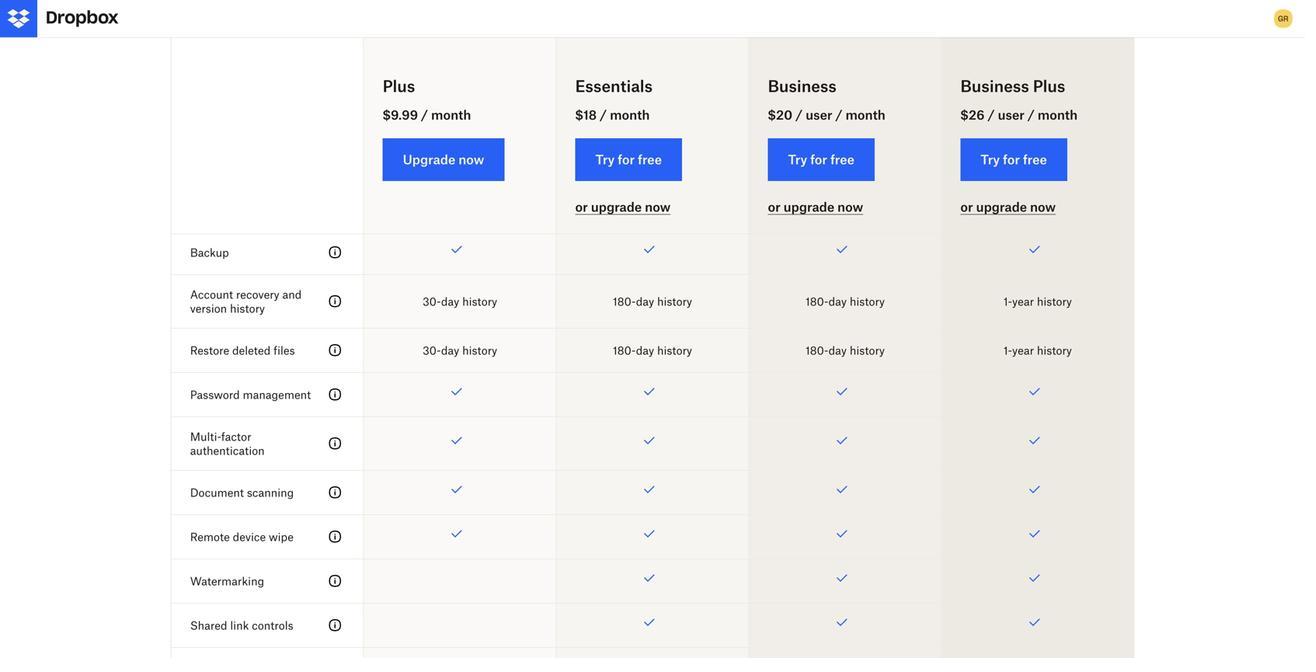 Task type: vqa. For each thing, say whether or not it's contained in the screenshot.
items
no



Task type: locate. For each thing, give the bounding box(es) containing it.
2 horizontal spatial upgrade
[[977, 200, 1028, 215]]

2 free from the left
[[831, 152, 855, 167]]

user for $26
[[998, 107, 1025, 122]]

and inside account recovery and version history
[[283, 288, 302, 301]]

2 1- from the top
[[1004, 344, 1013, 357]]

1 horizontal spatial user
[[998, 107, 1025, 122]]

1 or upgrade now from the left
[[576, 200, 671, 215]]

30-day history
[[423, 295, 498, 308], [423, 344, 498, 357]]

1 vertical spatial 1-
[[1004, 344, 1013, 357]]

2 horizontal spatial try for free link
[[961, 138, 1068, 181]]

try down $26
[[981, 152, 1000, 167]]

link
[[230, 619, 249, 632]]

0 horizontal spatial try for free
[[596, 152, 662, 167]]

1 try from the left
[[596, 152, 615, 167]]

180-day history
[[613, 295, 693, 308], [806, 295, 885, 308], [613, 344, 693, 357], [806, 344, 885, 357]]

1 horizontal spatial try
[[789, 152, 808, 167]]

0 vertical spatial 30-
[[423, 295, 441, 308]]

1 for from the left
[[618, 152, 635, 167]]

protection
[[358, 198, 437, 217]]

recovery
[[236, 288, 280, 301]]

1-
[[1004, 295, 1013, 308], [1004, 344, 1013, 357]]

5 / from the left
[[988, 107, 995, 122]]

business plus
[[961, 77, 1066, 96]]

0 horizontal spatial try
[[596, 152, 615, 167]]

3 try for free from the left
[[981, 152, 1048, 167]]

or
[[576, 200, 588, 215], [768, 200, 781, 215], [961, 200, 974, 215]]

standard image
[[326, 572, 345, 591], [326, 616, 345, 635]]

0 vertical spatial year
[[1013, 295, 1035, 308]]

0 vertical spatial 30-day history
[[423, 295, 498, 308]]

or upgrade now for 3rd try for free link from the left or upgrade now link
[[961, 200, 1056, 215]]

1 1- from the top
[[1004, 295, 1013, 308]]

0 horizontal spatial upgrade
[[591, 200, 642, 215]]

1 or from the left
[[576, 200, 588, 215]]

plus up $26 / user / month
[[1034, 77, 1066, 96]]

or for 2nd try for free link from the left
[[768, 200, 781, 215]]

1 plus from the left
[[383, 77, 415, 96]]

3 try from the left
[[981, 152, 1000, 167]]

free for 3rd try for free link from the left
[[1024, 152, 1048, 167]]

2 try from the left
[[789, 152, 808, 167]]

0 horizontal spatial business
[[768, 77, 837, 96]]

plus up $9.99
[[383, 77, 415, 96]]

0 horizontal spatial try for free link
[[576, 138, 682, 181]]

business for business
[[768, 77, 837, 96]]

/
[[421, 107, 428, 122], [600, 107, 607, 122], [796, 107, 803, 122], [836, 107, 843, 122], [988, 107, 995, 122], [1028, 107, 1035, 122]]

for for 3rd try for free link from the right
[[618, 152, 635, 167]]

for for 2nd try for free link from the left
[[811, 152, 828, 167]]

1-year history
[[1004, 295, 1073, 308], [1004, 344, 1073, 357]]

4 / from the left
[[836, 107, 843, 122]]

for down $18 / month
[[618, 152, 635, 167]]

not included image
[[364, 24, 556, 77], [364, 78, 556, 130], [364, 131, 556, 184], [364, 560, 556, 603], [364, 604, 556, 647], [364, 648, 556, 658], [557, 648, 749, 658]]

1 horizontal spatial included element
[[942, 648, 1134, 658]]

now for 3rd try for free link from the left
[[1031, 200, 1056, 215]]

standard image for restore deleted files
[[326, 341, 345, 360]]

or upgrade now for or upgrade now link related to 3rd try for free link from the right
[[576, 200, 671, 215]]

free for 3rd try for free link from the right
[[638, 152, 662, 167]]

0 horizontal spatial free
[[638, 152, 662, 167]]

try for free link down $18 / month
[[576, 138, 682, 181]]

1 business from the left
[[768, 77, 837, 96]]

2 horizontal spatial free
[[1024, 152, 1048, 167]]

shared
[[190, 619, 227, 632]]

for down the $20 / user / month
[[811, 152, 828, 167]]

1 or upgrade now link from the left
[[576, 200, 671, 215]]

2 user from the left
[[998, 107, 1025, 122]]

business
[[768, 77, 837, 96], [961, 77, 1030, 96]]

1 horizontal spatial try for free
[[789, 152, 855, 167]]

1 vertical spatial and
[[283, 288, 302, 301]]

2 month from the left
[[610, 107, 650, 122]]

try for free down $18 / month
[[596, 152, 662, 167]]

2 or upgrade now link from the left
[[768, 200, 864, 215]]

/ for $18
[[600, 107, 607, 122]]

try for free for 3rd try for free link from the right
[[596, 152, 662, 167]]

controls
[[252, 619, 294, 632]]

try down $20
[[789, 152, 808, 167]]

1 vertical spatial 1-year history
[[1004, 344, 1073, 357]]

2 horizontal spatial for
[[1003, 152, 1021, 167]]

standard image
[[326, 243, 345, 262], [326, 292, 345, 311], [326, 341, 345, 360], [326, 385, 345, 404], [326, 434, 345, 453], [326, 483, 345, 502], [326, 528, 345, 546]]

business up $26
[[961, 77, 1030, 96]]

2 / from the left
[[600, 107, 607, 122]]

plus
[[383, 77, 415, 96], [1034, 77, 1066, 96]]

upgrade now link
[[383, 138, 505, 181]]

accident
[[288, 198, 354, 217]]

1 horizontal spatial or upgrade now link
[[768, 200, 864, 215]]

try for 3rd try for free link from the left
[[981, 152, 1000, 167]]

2 business from the left
[[961, 77, 1030, 96]]

30- for files
[[423, 344, 441, 357]]

1 30- from the top
[[423, 295, 441, 308]]

2 horizontal spatial try for free
[[981, 152, 1048, 167]]

1 vertical spatial standard image
[[326, 616, 345, 635]]

upgrade
[[591, 200, 642, 215], [784, 200, 835, 215], [977, 200, 1028, 215]]

standard image for backup
[[326, 243, 345, 262]]

2 included element from the left
[[942, 648, 1134, 658]]

2 standard image from the top
[[326, 616, 345, 635]]

7 standard image from the top
[[326, 528, 345, 546]]

1 vertical spatial 30-day history
[[423, 344, 498, 357]]

try for 3rd try for free link from the right
[[596, 152, 615, 167]]

1-year history for files
[[1004, 344, 1073, 357]]

1 30-day history from the top
[[423, 295, 498, 308]]

3 / from the left
[[796, 107, 803, 122]]

try for free link down $26 / user / month
[[961, 138, 1068, 181]]

4 standard image from the top
[[326, 385, 345, 404]]

1 horizontal spatial for
[[811, 152, 828, 167]]

account recovery and version history
[[190, 288, 302, 315]]

or upgrade now link
[[576, 200, 671, 215], [768, 200, 864, 215], [961, 200, 1056, 215]]

files
[[274, 344, 295, 357]]

1 / from the left
[[421, 107, 428, 122]]

free down $18 / month
[[638, 152, 662, 167]]

1 year from the top
[[1013, 295, 1035, 308]]

for
[[618, 152, 635, 167], [811, 152, 828, 167], [1003, 152, 1021, 167]]

backup
[[190, 246, 229, 259]]

version
[[190, 302, 227, 315]]

2 for from the left
[[811, 152, 828, 167]]

0 horizontal spatial user
[[806, 107, 833, 122]]

try for free down $26 / user / month
[[981, 152, 1048, 167]]

try down $18 / month
[[596, 152, 615, 167]]

30-day history for files
[[423, 344, 498, 357]]

3 month from the left
[[846, 107, 886, 122]]

or upgrade now link for 3rd try for free link from the left
[[961, 200, 1056, 215]]

1 horizontal spatial try for free link
[[768, 138, 875, 181]]

and right recovery at the top left
[[283, 288, 302, 301]]

or upgrade now
[[576, 200, 671, 215], [768, 200, 864, 215], [961, 200, 1056, 215]]

2 or from the left
[[768, 200, 781, 215]]

multi-factor authentication
[[190, 430, 265, 457]]

try for free down the $20 / user / month
[[789, 152, 855, 167]]

0 horizontal spatial for
[[618, 152, 635, 167]]

1 horizontal spatial free
[[831, 152, 855, 167]]

0 horizontal spatial included element
[[750, 648, 942, 658]]

1 try for free link from the left
[[576, 138, 682, 181]]

1 horizontal spatial upgrade
[[784, 200, 835, 215]]

$18
[[576, 107, 597, 122]]

3 free from the left
[[1024, 152, 1048, 167]]

watermarking
[[190, 575, 264, 588]]

0 horizontal spatial or upgrade now link
[[576, 200, 671, 215]]

4 month from the left
[[1038, 107, 1078, 122]]

2 horizontal spatial try
[[981, 152, 1000, 167]]

1 horizontal spatial or upgrade now
[[768, 200, 864, 215]]

try for free link
[[576, 138, 682, 181], [768, 138, 875, 181], [961, 138, 1068, 181]]

1 standard image from the top
[[326, 243, 345, 262]]

or upgrade now link for 2nd try for free link from the left
[[768, 200, 864, 215]]

2 or upgrade now from the left
[[768, 200, 864, 215]]

1 try for free from the left
[[596, 152, 662, 167]]

day
[[441, 295, 460, 308], [636, 295, 655, 308], [829, 295, 847, 308], [441, 344, 460, 357], [636, 344, 655, 357], [829, 344, 847, 357]]

user down 'business plus'
[[998, 107, 1025, 122]]

1- for and
[[1004, 295, 1013, 308]]

included element
[[750, 648, 942, 658], [942, 648, 1134, 658]]

0 vertical spatial standard image
[[326, 572, 345, 591]]

1 horizontal spatial or
[[768, 200, 781, 215]]

1 1-year history from the top
[[1004, 295, 1073, 308]]

multi-
[[190, 430, 221, 443]]

free
[[638, 152, 662, 167], [831, 152, 855, 167], [1024, 152, 1048, 167]]

30-
[[423, 295, 441, 308], [423, 344, 441, 357]]

authentication
[[190, 444, 265, 457]]

3 or upgrade now link from the left
[[961, 200, 1056, 215]]

1 horizontal spatial plus
[[1034, 77, 1066, 96]]

$26
[[961, 107, 985, 122]]

1 vertical spatial 30-
[[423, 344, 441, 357]]

2 year from the top
[[1013, 344, 1035, 357]]

180-
[[613, 295, 636, 308], [806, 295, 829, 308], [613, 344, 636, 357], [806, 344, 829, 357]]

5 standard image from the top
[[326, 434, 345, 453]]

free down $26 / user / month
[[1024, 152, 1048, 167]]

or upgrade now link for 3rd try for free link from the right
[[576, 200, 671, 215]]

1 free from the left
[[638, 152, 662, 167]]

1 standard image from the top
[[326, 572, 345, 591]]

2 30- from the top
[[423, 344, 441, 357]]

2 30-day history from the top
[[423, 344, 498, 357]]

1-year history for and
[[1004, 295, 1073, 308]]

shared link controls
[[190, 619, 294, 632]]

upgrade now
[[403, 152, 484, 167]]

try for free
[[596, 152, 662, 167], [789, 152, 855, 167], [981, 152, 1048, 167]]

3 standard image from the top
[[326, 341, 345, 360]]

year
[[1013, 295, 1035, 308], [1013, 344, 1035, 357]]

3 for from the left
[[1003, 152, 1021, 167]]

essentials
[[576, 77, 653, 96]]

3 or from the left
[[961, 200, 974, 215]]

and
[[256, 198, 284, 217], [283, 288, 302, 301]]

2 horizontal spatial or upgrade now link
[[961, 200, 1056, 215]]

now for 2nd try for free link from the left
[[838, 200, 864, 215]]

gr button
[[1272, 6, 1296, 31]]

0 vertical spatial 1-year history
[[1004, 295, 1073, 308]]

0 horizontal spatial plus
[[383, 77, 415, 96]]

2 try for free from the left
[[789, 152, 855, 167]]

3 or upgrade now from the left
[[961, 200, 1056, 215]]

0 horizontal spatial or upgrade now
[[576, 200, 671, 215]]

restore deleted files
[[190, 344, 295, 357]]

user
[[806, 107, 833, 122], [998, 107, 1025, 122]]

and right content
[[256, 198, 284, 217]]

2 1-year history from the top
[[1004, 344, 1073, 357]]

management
[[243, 388, 311, 401]]

2 standard image from the top
[[326, 292, 345, 311]]

for down $26 / user / month
[[1003, 152, 1021, 167]]

$26 / user / month
[[961, 107, 1078, 122]]

1 month from the left
[[431, 107, 471, 122]]

restore
[[190, 344, 229, 357]]

30- for and
[[423, 295, 441, 308]]

month
[[431, 107, 471, 122], [610, 107, 650, 122], [846, 107, 886, 122], [1038, 107, 1078, 122]]

try
[[596, 152, 615, 167], [789, 152, 808, 167], [981, 152, 1000, 167]]

remote device wipe
[[190, 530, 294, 544]]

1 horizontal spatial business
[[961, 77, 1030, 96]]

standard image for password management
[[326, 385, 345, 404]]

6 standard image from the top
[[326, 483, 345, 502]]

business up $20
[[768, 77, 837, 96]]

$18 / month
[[576, 107, 650, 122]]

now
[[459, 152, 484, 167], [645, 200, 671, 215], [838, 200, 864, 215], [1031, 200, 1056, 215]]

0 vertical spatial 1-
[[1004, 295, 1013, 308]]

free down the $20 / user / month
[[831, 152, 855, 167]]

history
[[463, 295, 498, 308], [658, 295, 693, 308], [850, 295, 885, 308], [1038, 295, 1073, 308], [230, 302, 265, 315], [463, 344, 498, 357], [658, 344, 693, 357], [850, 344, 885, 357], [1038, 344, 1073, 357]]

2 horizontal spatial or upgrade now
[[961, 200, 1056, 215]]

standard image for multi-factor authentication
[[326, 434, 345, 453]]

1 vertical spatial year
[[1013, 344, 1035, 357]]

3 try for free link from the left
[[961, 138, 1068, 181]]

or upgrade now for or upgrade now link associated with 2nd try for free link from the left
[[768, 200, 864, 215]]

1 upgrade from the left
[[591, 200, 642, 215]]

try for free link down the $20 / user / month
[[768, 138, 875, 181]]

2 horizontal spatial or
[[961, 200, 974, 215]]

0 horizontal spatial or
[[576, 200, 588, 215]]

standard image for remote device wipe
[[326, 528, 345, 546]]

1 user from the left
[[806, 107, 833, 122]]

try for free for 3rd try for free link from the left
[[981, 152, 1048, 167]]

user right $20
[[806, 107, 833, 122]]

document
[[190, 486, 244, 499]]



Task type: describe. For each thing, give the bounding box(es) containing it.
scanning
[[247, 486, 294, 499]]

deleted
[[232, 344, 271, 357]]

year for and
[[1013, 295, 1035, 308]]

free for 2nd try for free link from the left
[[831, 152, 855, 167]]

for for 3rd try for free link from the left
[[1003, 152, 1021, 167]]

gr
[[1279, 14, 1289, 23]]

wipe
[[269, 530, 294, 544]]

business for business plus
[[961, 77, 1030, 96]]

history inside account recovery and version history
[[230, 302, 265, 315]]

or for 3rd try for free link from the left
[[961, 200, 974, 215]]

year for files
[[1013, 344, 1035, 357]]

0 vertical spatial and
[[256, 198, 284, 217]]

now for 3rd try for free link from the right
[[645, 200, 671, 215]]

content and accident protection
[[190, 198, 437, 217]]

$9.99
[[383, 107, 418, 122]]

standard image for account recovery and version history
[[326, 292, 345, 311]]

$20 / user / month
[[768, 107, 886, 122]]

device
[[233, 530, 266, 544]]

factor
[[221, 430, 252, 443]]

30-day history for and
[[423, 295, 498, 308]]

/ for $9.99
[[421, 107, 428, 122]]

account
[[190, 288, 233, 301]]

standard image for shared link controls
[[326, 616, 345, 635]]

password
[[190, 388, 240, 401]]

$20
[[768, 107, 793, 122]]

1- for files
[[1004, 344, 1013, 357]]

2 try for free link from the left
[[768, 138, 875, 181]]

3 upgrade from the left
[[977, 200, 1028, 215]]

try for 2nd try for free link from the left
[[789, 152, 808, 167]]

/ for $26
[[988, 107, 995, 122]]

standard image for document scanning
[[326, 483, 345, 502]]

$9.99 / month
[[383, 107, 471, 122]]

upgrade
[[403, 152, 456, 167]]

2 plus from the left
[[1034, 77, 1066, 96]]

password management
[[190, 388, 311, 401]]

user for $20
[[806, 107, 833, 122]]

standard image for watermarking
[[326, 572, 345, 591]]

remote
[[190, 530, 230, 544]]

1 included element from the left
[[750, 648, 942, 658]]

try for free for 2nd try for free link from the left
[[789, 152, 855, 167]]

6 / from the left
[[1028, 107, 1035, 122]]

or for 3rd try for free link from the right
[[576, 200, 588, 215]]

document scanning
[[190, 486, 294, 499]]

content
[[190, 198, 252, 217]]

/ for $20
[[796, 107, 803, 122]]

2 upgrade from the left
[[784, 200, 835, 215]]



